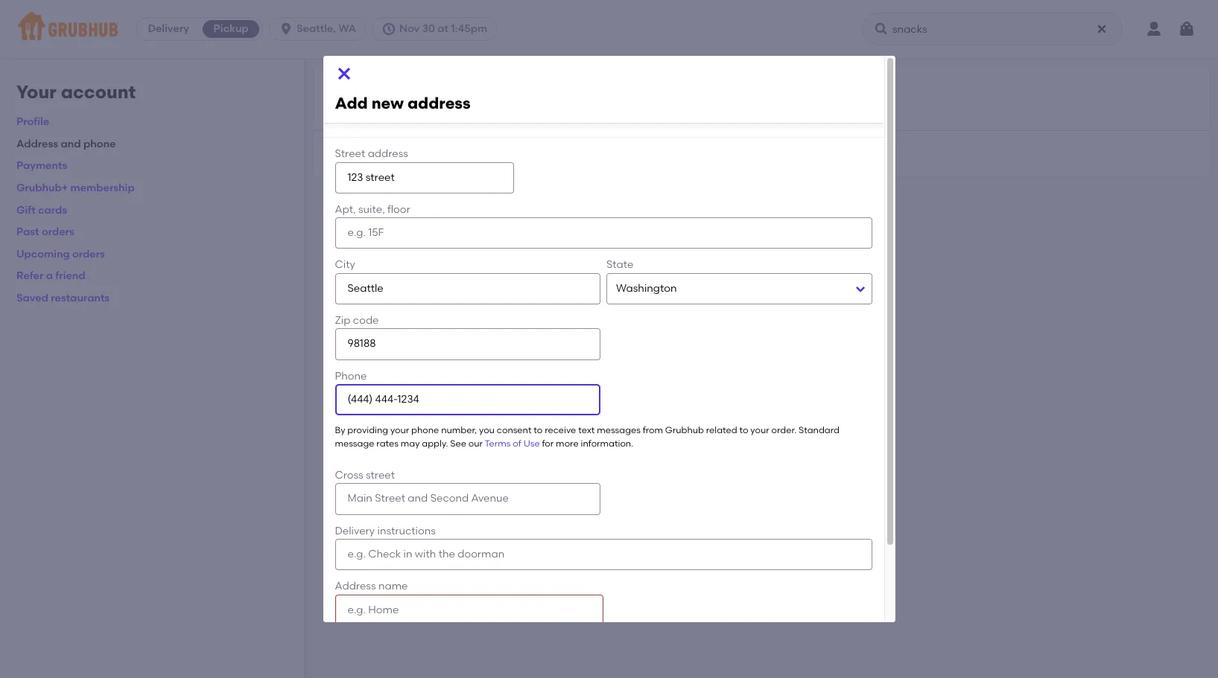 Task type: locate. For each thing, give the bounding box(es) containing it.
orders
[[42, 226, 74, 239], [72, 248, 105, 261]]

1 horizontal spatial a
[[358, 147, 365, 159]]

add down addresses
[[335, 94, 368, 113]]

Apt, suite, floor text field
[[335, 218, 872, 249]]

add right +
[[334, 147, 356, 159]]

0 vertical spatial a
[[358, 147, 365, 159]]

0 horizontal spatial address
[[16, 138, 58, 150]]

related
[[706, 426, 737, 436]]

delivery
[[148, 22, 189, 35], [335, 525, 375, 538]]

use
[[524, 439, 540, 449]]

state
[[607, 259, 634, 272]]

street
[[366, 469, 395, 482]]

have
[[375, 107, 400, 120]]

delivery left pickup
[[148, 22, 189, 35]]

saved
[[16, 292, 48, 305]]

address name
[[335, 581, 408, 593]]

delivery for delivery
[[148, 22, 189, 35]]

+ add a new address
[[325, 147, 432, 159]]

0 vertical spatial phone
[[83, 138, 116, 150]]

account
[[61, 81, 136, 103]]

+
[[325, 147, 332, 159]]

add new address
[[335, 94, 471, 113]]

consent
[[497, 426, 532, 436]]

code
[[353, 314, 379, 327]]

floor
[[388, 203, 410, 216]]

wa
[[338, 22, 356, 35]]

delivery inside button
[[148, 22, 189, 35]]

1 vertical spatial address
[[335, 581, 376, 593]]

upcoming orders
[[16, 248, 105, 261]]

phone
[[83, 138, 116, 150], [411, 426, 439, 436]]

apt,
[[335, 203, 356, 216]]

0 vertical spatial add
[[335, 94, 368, 113]]

new inside button
[[368, 147, 389, 159]]

by providing your phone number, you consent to receive text messages from grubhub related to your order. standard message rates may apply. see our
[[335, 426, 840, 449]]

1 vertical spatial phone
[[411, 426, 439, 436]]

a right refer
[[46, 270, 53, 283]]

1 vertical spatial new
[[368, 147, 389, 159]]

our
[[468, 439, 483, 449]]

1 horizontal spatial address
[[335, 581, 376, 593]]

delivery button
[[137, 17, 200, 41]]

City text field
[[335, 273, 601, 305]]

2 your from the left
[[751, 426, 769, 436]]

information.
[[581, 439, 633, 449]]

addresses.
[[456, 107, 510, 120]]

Zip code telephone field
[[335, 329, 601, 360]]

1 vertical spatial delivery
[[335, 525, 375, 538]]

0 horizontal spatial delivery
[[148, 22, 189, 35]]

1 horizontal spatial phone
[[411, 426, 439, 436]]

0 horizontal spatial your
[[390, 426, 409, 436]]

delivery left the instructions
[[335, 525, 375, 538]]

phone up apply.
[[411, 426, 439, 436]]

and
[[61, 138, 81, 150]]

0 horizontal spatial to
[[534, 426, 543, 436]]

address for address name
[[335, 581, 376, 593]]

number,
[[441, 426, 477, 436]]

seattle,
[[297, 22, 336, 35]]

delivery instructions
[[335, 525, 436, 538]]

orders for upcoming orders
[[72, 248, 105, 261]]

1 horizontal spatial delivery
[[335, 525, 375, 538]]

grubhub
[[665, 426, 704, 436]]

profile link
[[16, 116, 49, 128]]

phone inside the by providing your phone number, you consent to receive text messages from grubhub related to your order. standard message rates may apply. see our
[[411, 426, 439, 436]]

may
[[401, 439, 420, 449]]

1 vertical spatial a
[[46, 270, 53, 283]]

for
[[542, 439, 554, 449]]

0 horizontal spatial a
[[46, 270, 53, 283]]

Phone telephone field
[[335, 384, 601, 416]]

at
[[438, 22, 449, 35]]

seattle, wa
[[297, 22, 356, 35]]

1 horizontal spatial your
[[751, 426, 769, 436]]

Address name text field
[[335, 595, 604, 626]]

your account
[[16, 81, 136, 103]]

orders up friend
[[72, 248, 105, 261]]

2 to from the left
[[740, 426, 748, 436]]

saved
[[423, 107, 453, 120]]

0 vertical spatial delivery
[[148, 22, 189, 35]]

address down "profile" link
[[16, 138, 58, 150]]

terms
[[485, 439, 511, 449]]

past orders
[[16, 226, 74, 239]]

nov
[[399, 22, 420, 35]]

1 horizontal spatial to
[[740, 426, 748, 436]]

your left order.
[[751, 426, 769, 436]]

a right +
[[358, 147, 365, 159]]

1 vertical spatial add
[[334, 147, 356, 159]]

you
[[325, 107, 344, 120]]

to up use
[[534, 426, 543, 436]]

1 vertical spatial orders
[[72, 248, 105, 261]]

a inside button
[[358, 147, 365, 159]]

to
[[534, 426, 543, 436], [740, 426, 748, 436]]

address
[[16, 138, 58, 150], [335, 581, 376, 593]]

terms of use link
[[485, 439, 540, 449]]

instructions
[[377, 525, 436, 538]]

you
[[479, 426, 495, 436]]

terms of use for more information.
[[485, 439, 633, 449]]

svg image
[[1178, 20, 1196, 38], [279, 22, 294, 37], [381, 22, 396, 37], [874, 22, 889, 37], [335, 65, 353, 83]]

by
[[335, 426, 345, 436]]

orders up upcoming orders link
[[42, 226, 74, 239]]

saved restaurants link
[[16, 292, 110, 305]]

address left name
[[335, 581, 376, 593]]

your up may
[[390, 426, 409, 436]]

0 vertical spatial orders
[[42, 226, 74, 239]]

0 horizontal spatial phone
[[83, 138, 116, 150]]

street address
[[335, 148, 408, 160]]

upcoming orders link
[[16, 248, 105, 261]]

svg image inside nov 30 at 1:45pm button
[[381, 22, 396, 37]]

apt, suite, floor
[[335, 203, 410, 216]]

0 vertical spatial address
[[16, 138, 58, 150]]

refer a friend link
[[16, 270, 85, 283]]

profile
[[16, 116, 49, 128]]

past
[[16, 226, 39, 239]]

phone right and
[[83, 138, 116, 150]]

1:45pm
[[451, 22, 487, 35]]

to right related
[[740, 426, 748, 436]]

new
[[372, 94, 404, 113], [368, 147, 389, 159]]



Task type: describe. For each thing, give the bounding box(es) containing it.
payments link
[[16, 160, 67, 172]]

rates
[[376, 439, 399, 449]]

upcoming
[[16, 248, 70, 261]]

zip
[[335, 314, 351, 327]]

svg image
[[1096, 23, 1108, 35]]

nov 30 at 1:45pm button
[[372, 17, 503, 41]]

friend
[[55, 270, 85, 283]]

of
[[513, 439, 521, 449]]

past orders link
[[16, 226, 74, 239]]

svg image inside the seattle, wa button
[[279, 22, 294, 37]]

Cross street text field
[[335, 484, 601, 515]]

you don't have any saved addresses.
[[325, 107, 510, 120]]

main navigation navigation
[[0, 0, 1218, 58]]

refer a friend
[[16, 270, 85, 283]]

+ add a new address button
[[325, 140, 432, 167]]

name
[[378, 581, 408, 593]]

city
[[335, 259, 355, 272]]

0 vertical spatial new
[[372, 94, 404, 113]]

grubhub+
[[16, 182, 68, 194]]

restaurants
[[51, 292, 110, 305]]

delivery for delivery instructions
[[335, 525, 375, 538]]

gift
[[16, 204, 36, 217]]

address and phone
[[16, 138, 116, 150]]

add inside button
[[334, 147, 356, 159]]

Street address text field
[[335, 162, 514, 194]]

cross
[[335, 469, 363, 482]]

1 your from the left
[[390, 426, 409, 436]]

membership
[[70, 182, 135, 194]]

messages
[[597, 426, 641, 436]]

grubhub+ membership link
[[16, 182, 135, 194]]

standard
[[799, 426, 840, 436]]

addresses
[[325, 75, 388, 89]]

zip code
[[335, 314, 379, 327]]

gift cards link
[[16, 204, 67, 217]]

cards
[[38, 204, 67, 217]]

see
[[450, 439, 466, 449]]

providing
[[347, 426, 388, 436]]

saved restaurants
[[16, 292, 110, 305]]

address for address and phone
[[16, 138, 58, 150]]

text
[[578, 426, 595, 436]]

suite,
[[358, 203, 385, 216]]

cross street
[[335, 469, 395, 482]]

receive
[[545, 426, 576, 436]]

pickup
[[214, 22, 249, 35]]

don't
[[346, 107, 372, 120]]

payments
[[16, 160, 67, 172]]

refer
[[16, 270, 43, 283]]

more
[[556, 439, 579, 449]]

1 to from the left
[[534, 426, 543, 436]]

address inside + add a new address button
[[391, 147, 432, 159]]

any
[[402, 107, 421, 120]]

message
[[335, 439, 374, 449]]

phone
[[335, 370, 367, 383]]

grubhub+ membership
[[16, 182, 135, 194]]

address and phone link
[[16, 138, 116, 150]]

order.
[[772, 426, 797, 436]]

30
[[422, 22, 435, 35]]

apply.
[[422, 439, 448, 449]]

pickup button
[[200, 17, 262, 41]]

Delivery instructions text field
[[335, 539, 872, 571]]

your
[[16, 81, 56, 103]]

orders for past orders
[[42, 226, 74, 239]]

gift cards
[[16, 204, 67, 217]]

street
[[335, 148, 365, 160]]

seattle, wa button
[[269, 17, 372, 41]]

from
[[643, 426, 663, 436]]

nov 30 at 1:45pm
[[399, 22, 487, 35]]



Task type: vqa. For each thing, say whether or not it's contained in the screenshot.
Pickup Estimate
no



